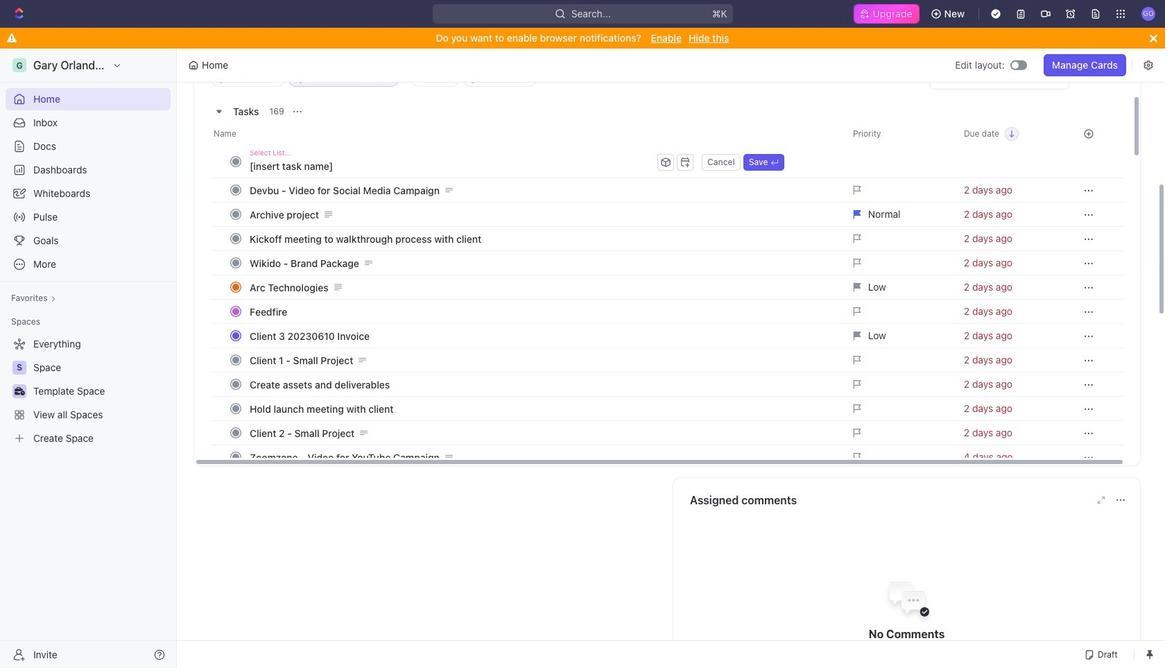 Task type: vqa. For each thing, say whether or not it's contained in the screenshot.
left "Deleted"
no



Task type: locate. For each thing, give the bounding box(es) containing it.
3 set priority image from the top
[[845, 250, 956, 275]]

set priority image
[[845, 178, 956, 203], [845, 226, 956, 251], [845, 250, 956, 275], [845, 299, 956, 324], [845, 348, 956, 373], [845, 372, 956, 397], [845, 396, 956, 421], [845, 420, 956, 445], [845, 445, 956, 470]]

space, , element
[[12, 361, 26, 375]]

7 set priority image from the top
[[845, 396, 956, 421]]

1 set priority image from the top
[[845, 178, 956, 203]]

9 set priority image from the top
[[845, 445, 956, 470]]

8 set priority image from the top
[[845, 420, 956, 445]]

tree
[[6, 333, 171, 450]]



Task type: describe. For each thing, give the bounding box(es) containing it.
business time image
[[14, 387, 25, 395]]

sidebar navigation
[[0, 49, 180, 668]]

tree inside "sidebar" navigation
[[6, 333, 171, 450]]

2 set priority image from the top
[[845, 226, 956, 251]]

5 set priority image from the top
[[845, 348, 956, 373]]

6 set priority image from the top
[[845, 372, 956, 397]]

4 set priority image from the top
[[845, 299, 956, 324]]

gary orlando's workspace, , element
[[12, 58, 26, 72]]

Task Name text field
[[250, 155, 655, 177]]



